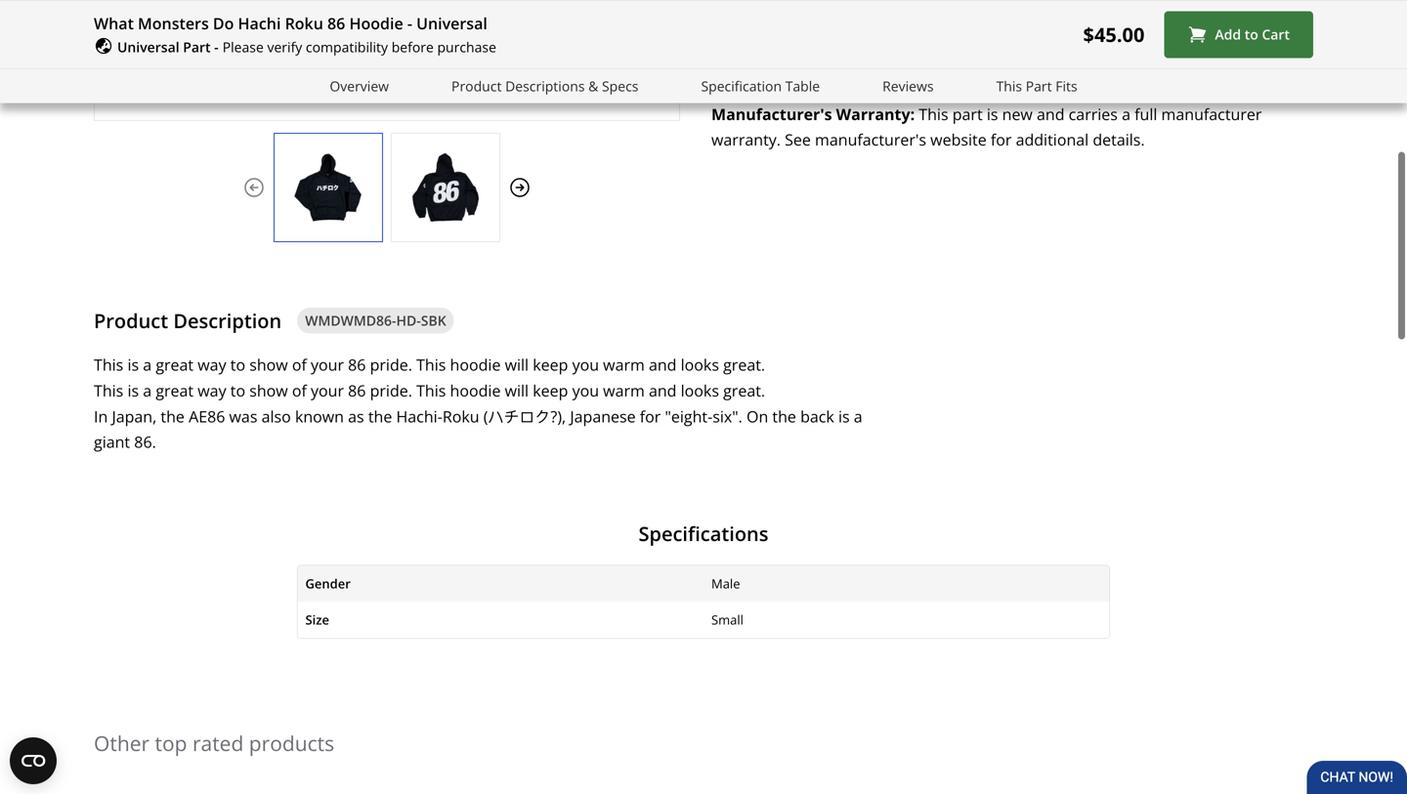 Task type: vqa. For each thing, say whether or not it's contained in the screenshot.
the to the bottom
no



Task type: locate. For each thing, give the bounding box(es) containing it.
verify down what monsters do hachi roku 86 hoodie - universal
[[267, 38, 302, 56]]

your
[[311, 415, 344, 436], [311, 441, 344, 462]]

1 vertical spatial is
[[128, 441, 139, 462]]

1 will from the top
[[505, 415, 529, 436]]

1 vertical spatial will
[[505, 441, 529, 462]]

to
[[1245, 25, 1259, 44], [230, 415, 245, 436], [230, 441, 245, 462]]

2 way from the top
[[198, 441, 226, 462]]

0 vertical spatial way
[[198, 415, 226, 436]]

overview link
[[330, 75, 389, 97]]

2 great. from the top
[[723, 441, 765, 462]]

&
[[589, 76, 599, 95]]

0 vertical spatial -
[[407, 13, 412, 34]]

do left 'hachi'
[[213, 13, 234, 34]]

0 vertical spatial and
[[649, 415, 677, 436]]

cart
[[1262, 25, 1290, 44]]

purchase up product descriptions & specs
[[437, 38, 497, 56]]

verify
[[267, 38, 302, 56], [895, 45, 930, 63]]

compatibility up this part fits
[[933, 45, 1016, 63]]

- right "hoodie"
[[407, 13, 412, 34]]

of inside 'authorized dealer of what monsters do'
[[822, 0, 834, 18]]

0 vertical spatial is
[[128, 415, 139, 436]]

1 horizontal spatial product
[[452, 76, 502, 95]]

return policy:
[[712, 106, 820, 127]]

1 horizontal spatial universal
[[417, 13, 488, 34]]

1 great. from the top
[[723, 415, 765, 436]]

1 vertical spatial warm
[[603, 441, 645, 462]]

product left description
[[94, 368, 168, 395]]

monsters inside 'authorized dealer of what monsters do'
[[875, 0, 935, 18]]

is
[[128, 415, 139, 436], [128, 441, 139, 462]]

0 vertical spatial part
[[183, 38, 211, 56]]

hoodie
[[450, 415, 501, 436], [450, 441, 501, 462]]

0 horizontal spatial -
[[214, 38, 219, 56]]

part down what monsters do hachi roku 86 hoodie - universal
[[183, 38, 211, 56]]

verify up reviews
[[895, 45, 930, 63]]

1 vertical spatial show
[[249, 441, 288, 462]]

0 vertical spatial warm
[[603, 415, 645, 436]]

1 your from the top
[[311, 415, 344, 436]]

before
[[392, 38, 434, 56], [1019, 45, 1061, 63]]

0 horizontal spatial product
[[94, 368, 168, 395]]

specifications
[[639, 581, 769, 608]]

looks
[[681, 415, 719, 436], [681, 441, 719, 462]]

way
[[198, 415, 226, 436], [198, 441, 226, 462]]

1 great from the top
[[156, 415, 194, 436]]

2 a from the top
[[143, 441, 152, 462]]

please down 'hachi'
[[223, 38, 264, 56]]

product for product descriptions & specs
[[452, 76, 502, 95]]

before up this part fits
[[1019, 45, 1061, 63]]

monsters
[[875, 0, 935, 18], [138, 13, 209, 34]]

1 horizontal spatial do
[[938, 0, 955, 18]]

wmdwmd86   -   what monsters do hachi roku 86 hoodie, image
[[95, 0, 679, 82], [275, 214, 382, 283], [392, 214, 499, 283]]

show
[[249, 415, 288, 436], [249, 441, 288, 462]]

0 horizontal spatial part
[[183, 38, 211, 56]]

do up please verify compatibility before purchase on the right top
[[938, 0, 955, 18]]

compatibility
[[306, 38, 388, 56], [933, 45, 1016, 63]]

1 a from the top
[[143, 415, 152, 436]]

1 vertical spatial great.
[[723, 441, 765, 462]]

roku
[[285, 13, 323, 34]]

part for this
[[1026, 76, 1052, 95]]

1 vertical spatial pride.
[[370, 441, 412, 462]]

1 vertical spatial -
[[214, 38, 219, 56]]

0 horizontal spatial do
[[213, 13, 234, 34]]

male
[[712, 636, 740, 654]]

1 vertical spatial great
[[156, 441, 194, 462]]

before down "hoodie"
[[392, 38, 434, 56]]

please up reviews
[[850, 45, 891, 63]]

and
[[649, 415, 677, 436], [649, 441, 677, 462]]

0 vertical spatial you
[[572, 415, 599, 436]]

to inside button
[[1245, 25, 1259, 44]]

2 your from the top
[[311, 441, 344, 462]]

wmdwmd86-hd-sbk
[[305, 372, 446, 390]]

keep
[[533, 415, 568, 436], [533, 441, 568, 462]]

0 horizontal spatial universal
[[117, 38, 179, 56]]

1 vertical spatial and
[[649, 441, 677, 462]]

this part fits link
[[997, 75, 1078, 97]]

1 horizontal spatial part
[[1026, 76, 1052, 95]]

0 vertical spatial of
[[822, 0, 834, 18]]

monsters up reviews
[[875, 0, 935, 18]]

reviews
[[883, 76, 934, 95]]

86
[[327, 13, 345, 34], [348, 415, 366, 436], [348, 441, 366, 462]]

pride.
[[370, 415, 412, 436], [370, 441, 412, 462]]

1 vertical spatial hoodie
[[450, 441, 501, 462]]

0 vertical spatial great.
[[723, 415, 765, 436]]

- down what monsters do hachi roku 86 hoodie - universal
[[214, 38, 219, 56]]

part inside 'this part fits' 'link'
[[1026, 76, 1052, 95]]

compatibility down "hoodie"
[[306, 38, 388, 56]]

1 warm from the top
[[603, 415, 645, 436]]

0 horizontal spatial what
[[94, 13, 134, 34]]

0 vertical spatial product
[[452, 76, 502, 95]]

1 vertical spatial a
[[143, 441, 152, 462]]

table
[[786, 76, 820, 95]]

0 vertical spatial great
[[156, 415, 194, 436]]

1 vertical spatial product
[[94, 368, 168, 395]]

this inside 'link'
[[997, 76, 1023, 95]]

1 vertical spatial keep
[[533, 441, 568, 462]]

0 horizontal spatial before
[[392, 38, 434, 56]]

purchase
[[437, 38, 497, 56], [1065, 45, 1124, 63]]

1 horizontal spatial what
[[838, 0, 872, 18]]

1 horizontal spatial monsters
[[875, 0, 935, 18]]

what
[[838, 0, 872, 18], [94, 13, 134, 34]]

product
[[452, 76, 502, 95], [94, 368, 168, 395]]

1 vertical spatial you
[[572, 441, 599, 462]]

warm
[[603, 415, 645, 436], [603, 441, 645, 462]]

product descriptions & specs link
[[452, 75, 639, 97]]

0 horizontal spatial purchase
[[437, 38, 497, 56]]

hoodie
[[349, 13, 403, 34]]

0 vertical spatial hoodie
[[450, 415, 501, 436]]

please
[[223, 38, 264, 56], [850, 45, 891, 63]]

product left descriptions on the top of the page
[[452, 76, 502, 95]]

you
[[572, 415, 599, 436], [572, 441, 599, 462]]

will
[[505, 415, 529, 436], [505, 441, 529, 462]]

1 vertical spatial your
[[311, 441, 344, 462]]

1 vertical spatial part
[[1026, 76, 1052, 95]]

open widget image
[[10, 738, 57, 785]]

universal
[[417, 13, 488, 34], [117, 38, 179, 56]]

this
[[997, 76, 1023, 95], [94, 415, 123, 436], [417, 415, 446, 436], [94, 441, 123, 462], [417, 441, 446, 462]]

what monsters do link
[[838, 0, 955, 20]]

specification table
[[701, 76, 820, 95]]

0 vertical spatial show
[[249, 415, 288, 436]]

part left fits
[[1026, 76, 1052, 95]]

do
[[938, 0, 955, 18], [213, 13, 234, 34]]

monsters left 'hachi'
[[138, 13, 209, 34]]

0 vertical spatial your
[[311, 415, 344, 436]]

please verify compatibility before purchase
[[850, 45, 1124, 63]]

great.
[[723, 415, 765, 436], [723, 441, 765, 462]]

great
[[156, 415, 194, 436], [156, 441, 194, 462]]

0 vertical spatial looks
[[681, 415, 719, 436]]

0 vertical spatial will
[[505, 415, 529, 436]]

gender
[[305, 636, 351, 654]]

2 vertical spatial to
[[230, 441, 245, 462]]

add to cart button
[[1165, 11, 1314, 58]]

0 vertical spatial pride.
[[370, 415, 412, 436]]

part
[[183, 38, 211, 56], [1026, 76, 1052, 95]]

0 vertical spatial to
[[1245, 25, 1259, 44]]

overview
[[330, 76, 389, 95]]

0 vertical spatial a
[[143, 415, 152, 436]]

2 show from the top
[[249, 441, 288, 462]]

1 vertical spatial way
[[198, 441, 226, 462]]

of
[[822, 0, 834, 18], [292, 415, 307, 436], [292, 441, 307, 462]]

purchase up fits
[[1065, 45, 1124, 63]]

authorized dealer of what monsters do
[[712, 0, 955, 18]]

2 you from the top
[[572, 441, 599, 462]]

2 great from the top
[[156, 441, 194, 462]]

-
[[407, 13, 412, 34], [214, 38, 219, 56]]

1 horizontal spatial before
[[1019, 45, 1061, 63]]

0 horizontal spatial please
[[223, 38, 264, 56]]

0 horizontal spatial compatibility
[[306, 38, 388, 56]]

0 vertical spatial keep
[[533, 415, 568, 436]]

product description
[[94, 368, 282, 395]]

what inside 'authorized dealer of what monsters do'
[[838, 0, 872, 18]]

a
[[143, 415, 152, 436], [143, 441, 152, 462]]

2 pride. from the top
[[370, 441, 412, 462]]

specification
[[701, 76, 782, 95]]

2 vertical spatial of
[[292, 441, 307, 462]]

description
[[173, 368, 282, 395]]

1 vertical spatial looks
[[681, 441, 719, 462]]

1 is from the top
[[128, 415, 139, 436]]

1 horizontal spatial -
[[407, 13, 412, 34]]

part for universal
[[183, 38, 211, 56]]



Task type: describe. For each thing, give the bounding box(es) containing it.
dealer
[[780, 0, 819, 18]]

1 hoodie from the top
[[450, 415, 501, 436]]

1 and from the top
[[649, 415, 677, 436]]

1 looks from the top
[[681, 415, 719, 436]]

2 vertical spatial 86
[[348, 441, 366, 462]]

specification table link
[[701, 75, 820, 97]]

1 you from the top
[[572, 415, 599, 436]]

2 warm from the top
[[603, 441, 645, 462]]

0 vertical spatial universal
[[417, 13, 488, 34]]

1 horizontal spatial please
[[850, 45, 891, 63]]

sbk
[[421, 372, 446, 390]]

1 keep from the top
[[533, 415, 568, 436]]

1 horizontal spatial verify
[[895, 45, 930, 63]]

2 will from the top
[[505, 441, 529, 462]]

this is a great way to show of your 86 pride.  this hoodie will keep you warm and looks great. this is a great way to show of your 86 pride.  this hoodie will keep you warm and looks great.
[[94, 415, 765, 462]]

return policy: button
[[712, 89, 1314, 146]]

add to cart
[[1215, 25, 1290, 44]]

2 is from the top
[[128, 441, 139, 462]]

2 and from the top
[[649, 441, 677, 462]]

1 way from the top
[[198, 415, 226, 436]]

authorized
[[712, 0, 777, 18]]

descriptions
[[505, 76, 585, 95]]

1 vertical spatial 86
[[348, 415, 366, 436]]

1 vertical spatial universal
[[117, 38, 179, 56]]

add
[[1215, 25, 1242, 44]]

fits
[[1056, 76, 1078, 95]]

specs
[[602, 76, 639, 95]]

1 vertical spatial of
[[292, 415, 307, 436]]

$45.00
[[1084, 21, 1145, 48]]

2 looks from the top
[[681, 441, 719, 462]]

policy:
[[770, 106, 820, 127]]

1 horizontal spatial compatibility
[[933, 45, 1016, 63]]

universal part - please verify compatibility before purchase
[[117, 38, 497, 56]]

wmdwmd86-
[[305, 372, 396, 390]]

1 vertical spatial to
[[230, 415, 245, 436]]

2 keep from the top
[[533, 441, 568, 462]]

2 hoodie from the top
[[450, 441, 501, 462]]

1 show from the top
[[249, 415, 288, 436]]

hd-
[[396, 372, 421, 390]]

1 horizontal spatial purchase
[[1065, 45, 1124, 63]]

return
[[712, 106, 766, 127]]

0 vertical spatial 86
[[327, 13, 345, 34]]

0 horizontal spatial monsters
[[138, 13, 209, 34]]

0 horizontal spatial verify
[[267, 38, 302, 56]]

product descriptions & specs
[[452, 76, 639, 95]]

1 pride. from the top
[[370, 415, 412, 436]]

this part fits
[[997, 76, 1078, 95]]

do inside 'authorized dealer of what monsters do'
[[938, 0, 955, 18]]

what monsters do hachi roku 86 hoodie - universal
[[94, 13, 488, 34]]

product for product description
[[94, 368, 168, 395]]

reviews link
[[883, 75, 934, 97]]

hachi
[[238, 13, 281, 34]]



